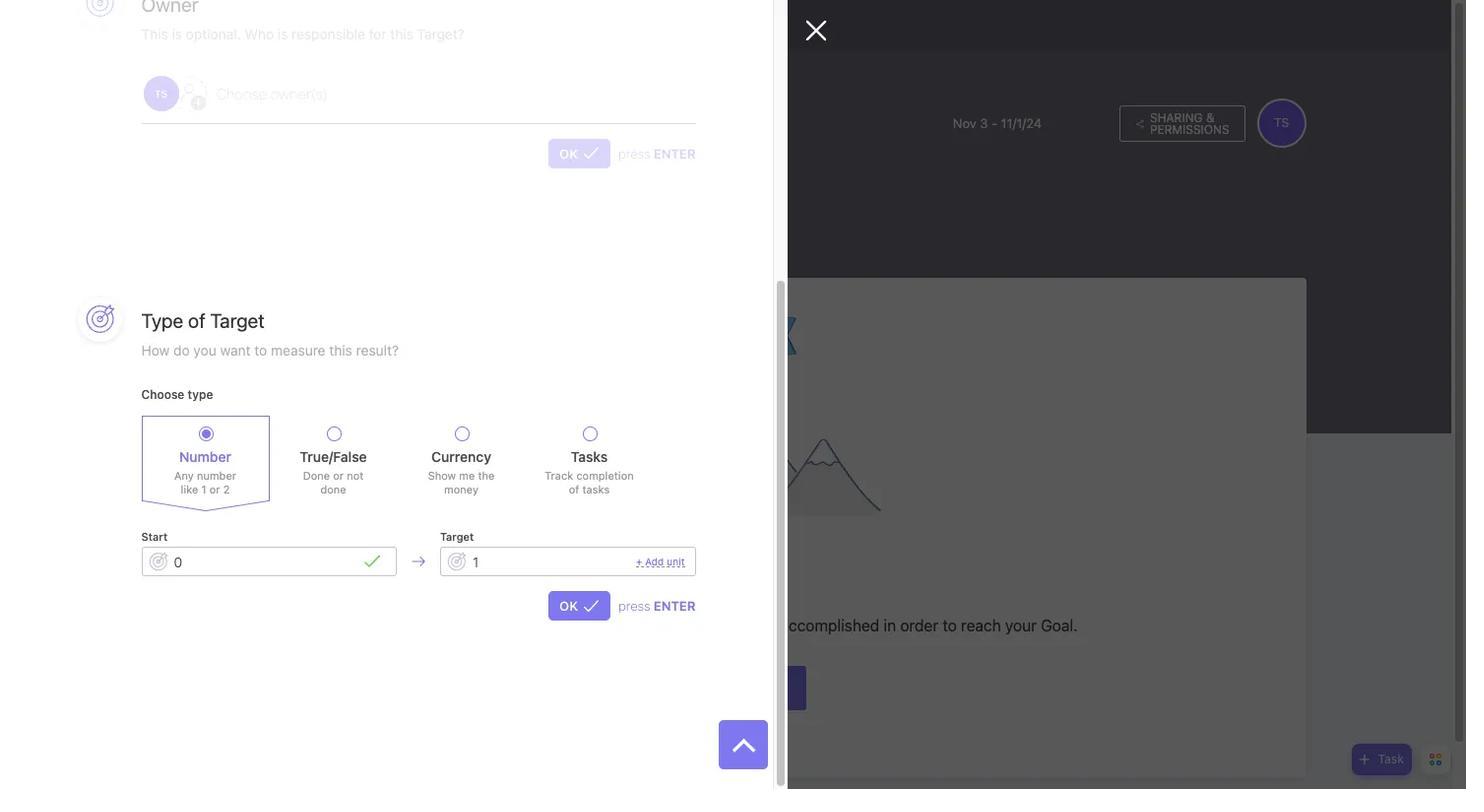 Task type: describe. For each thing, give the bounding box(es) containing it.
1 horizontal spatial to
[[943, 617, 957, 634]]

tasks
[[571, 449, 608, 465]]

2
[[223, 483, 230, 496]]

permissions
[[1151, 122, 1230, 136]]

lbs
[[363, 108, 394, 137]]

learn more link
[[695, 723, 758, 738]]

completion
[[577, 469, 634, 482]]

result?
[[356, 342, 399, 358]]

money
[[444, 483, 479, 496]]

want
[[220, 342, 251, 358]]

sharing
[[1151, 110, 1203, 125]]

1 ok button from the top
[[549, 139, 611, 168]]

in
[[884, 617, 897, 634]]

accomplished
[[781, 617, 880, 634]]

do
[[173, 342, 190, 358]]

currency show me the money
[[428, 449, 495, 496]]

measurable
[[548, 617, 631, 634]]

start
[[141, 530, 168, 543]]

&
[[1207, 110, 1215, 125]]

owner(s)
[[271, 85, 328, 102]]

done
[[321, 483, 346, 496]]

are
[[431, 617, 454, 634]]

target inside type of target how do you want to measure this result?
[[210, 309, 265, 332]]

unit
[[667, 556, 685, 567]]

like
[[181, 483, 198, 496]]

true/false done or not done
[[300, 449, 367, 496]]

goal.
[[1041, 617, 1078, 634]]

any
[[174, 469, 194, 482]]

this
[[329, 342, 353, 358]]

choose for choose type
[[141, 388, 185, 402]]

measure
[[271, 342, 326, 358]]

tasks
[[583, 483, 610, 496]]

of inside tasks track completion of tasks
[[569, 483, 580, 496]]

1 horizontal spatial target
[[440, 530, 474, 543]]

press enter for second ok 'button' from the top
[[619, 598, 696, 614]]

not
[[347, 469, 364, 482]]

how
[[141, 342, 170, 358]]

targets
[[374, 617, 427, 634]]

show
[[428, 469, 456, 482]]

me
[[459, 469, 475, 482]]

lose 100 lbs
[[259, 108, 399, 137]]



Task type: locate. For each thing, give the bounding box(es) containing it.
0 number field
[[471, 553, 636, 571]]

ok for second ok 'button' from the bottom of the the type of target dialog
[[560, 146, 578, 161]]

type of target how do you want to measure this result?
[[141, 309, 399, 358]]

targets are specific and measurable pieces that must be accomplished in order to reach your goal.
[[374, 617, 1078, 634]]

of
[[188, 309, 206, 332], [569, 483, 580, 496]]

create a target
[[676, 680, 776, 696]]

1 vertical spatial enter
[[654, 598, 696, 614]]

to right order
[[943, 617, 957, 634]]

0 horizontal spatial of
[[188, 309, 206, 332]]

choose left type
[[141, 388, 185, 402]]

0 vertical spatial ok button
[[549, 139, 611, 168]]

number
[[197, 469, 236, 482]]

or up done
[[333, 469, 344, 482]]

tasks track completion of tasks
[[545, 449, 634, 496]]

0 vertical spatial or
[[333, 469, 344, 482]]

2 ok button from the top
[[549, 591, 611, 621]]

choose owner(s)
[[216, 85, 328, 102]]

1 horizontal spatial of
[[569, 483, 580, 496]]

done
[[303, 469, 330, 482]]

order
[[901, 617, 939, 634]]

None number field
[[172, 553, 307, 571]]

0 vertical spatial ok
[[560, 146, 578, 161]]

type
[[188, 388, 213, 402]]

0 horizontal spatial to
[[254, 342, 267, 358]]

0 vertical spatial press enter
[[619, 146, 696, 161]]

all goals link
[[120, 12, 179, 37]]

press for second ok 'button' from the top
[[619, 598, 651, 614]]

reach
[[962, 617, 1002, 634]]

1 enter from the top
[[654, 146, 696, 161]]

0 vertical spatial of
[[188, 309, 206, 332]]

choose for choose owner(s)
[[216, 85, 267, 102]]

choose up 'lose'
[[216, 85, 267, 102]]

number any number like 1 or 2
[[174, 449, 236, 496]]

1 vertical spatial press enter
[[619, 598, 696, 614]]

target
[[210, 309, 265, 332], [440, 530, 474, 543]]

2 enter from the top
[[654, 598, 696, 614]]

1 vertical spatial ok
[[560, 598, 578, 614]]

0 horizontal spatial or
[[210, 483, 220, 496]]

or
[[333, 469, 344, 482], [210, 483, 220, 496]]

1 press from the top
[[619, 146, 651, 161]]

your
[[1006, 617, 1037, 634]]

1 vertical spatial choose
[[141, 388, 185, 402]]

1 vertical spatial to
[[943, 617, 957, 634]]

1
[[201, 483, 206, 496]]

lose
[[259, 108, 310, 137]]

of inside type of target how do you want to measure this result?
[[188, 309, 206, 332]]

or inside true/false done or not done
[[333, 469, 344, 482]]

1 vertical spatial press
[[619, 598, 651, 614]]

ok button
[[549, 139, 611, 168], [549, 591, 611, 621]]

track
[[545, 469, 574, 482]]

press enter for second ok 'button' from the bottom of the the type of target dialog
[[619, 146, 696, 161]]

target down money
[[440, 530, 474, 543]]

sharing & permissions
[[1151, 110, 1230, 136]]

more
[[729, 723, 758, 738]]

0 vertical spatial target
[[210, 309, 265, 332]]

and
[[517, 617, 544, 634]]

2 press enter from the top
[[619, 598, 696, 614]]

ok for second ok 'button' from the top
[[560, 598, 578, 614]]

specific
[[458, 617, 513, 634]]

number
[[179, 449, 232, 465]]

of down track
[[569, 483, 580, 496]]

2 press from the top
[[619, 598, 651, 614]]

or right 1
[[210, 483, 220, 496]]

add
[[646, 556, 664, 567]]

the
[[478, 469, 495, 482]]

press
[[619, 146, 651, 161], [619, 598, 651, 614]]

1 press enter from the top
[[619, 146, 696, 161]]

0 vertical spatial choose
[[216, 85, 267, 102]]

2 ok from the top
[[560, 598, 578, 614]]

1 vertical spatial target
[[440, 530, 474, 543]]

target up the want
[[210, 309, 265, 332]]

learn more
[[695, 723, 758, 738]]

100
[[316, 108, 357, 137]]

ok
[[560, 146, 578, 161], [560, 598, 578, 614]]

be
[[758, 617, 776, 634]]

you
[[194, 342, 216, 358]]

1 vertical spatial of
[[569, 483, 580, 496]]

currency
[[432, 449, 492, 465]]

1 ok from the top
[[560, 146, 578, 161]]

type of target dialog
[[0, 0, 828, 789]]

0 horizontal spatial target
[[210, 309, 265, 332]]

+
[[636, 556, 643, 567]]

to inside type of target how do you want to measure this result?
[[254, 342, 267, 358]]

or inside number any number like 1 or 2
[[210, 483, 220, 496]]

must
[[719, 617, 754, 634]]

0 vertical spatial to
[[254, 342, 267, 358]]

task
[[1379, 752, 1405, 766]]

true/false
[[300, 449, 367, 465]]

0 vertical spatial enter
[[654, 146, 696, 161]]

+ add unit
[[636, 556, 685, 567]]

None text field
[[307, 553, 364, 571]]

to
[[254, 342, 267, 358], [943, 617, 957, 634]]

type
[[141, 309, 183, 332]]

press for second ok 'button' from the bottom of the the type of target dialog
[[619, 146, 651, 161]]

pieces
[[636, 617, 682, 634]]

1 horizontal spatial or
[[333, 469, 344, 482]]

0 vertical spatial press
[[619, 146, 651, 161]]

choose
[[216, 85, 267, 102], [141, 388, 185, 402]]

to right the want
[[254, 342, 267, 358]]

all goals
[[125, 17, 174, 32]]

press enter
[[619, 146, 696, 161], [619, 598, 696, 614]]

1 vertical spatial ok button
[[549, 591, 611, 621]]

1 horizontal spatial choose
[[216, 85, 267, 102]]

0 horizontal spatial choose
[[141, 388, 185, 402]]

of up you
[[188, 309, 206, 332]]

that
[[686, 617, 715, 634]]

1 vertical spatial or
[[210, 483, 220, 496]]

learn
[[695, 723, 726, 738]]

enter
[[654, 146, 696, 161], [654, 598, 696, 614]]

none text field inside the type of target dialog
[[307, 553, 364, 571]]

choose type
[[141, 388, 213, 402]]



Task type: vqa. For each thing, say whether or not it's contained in the screenshot.


